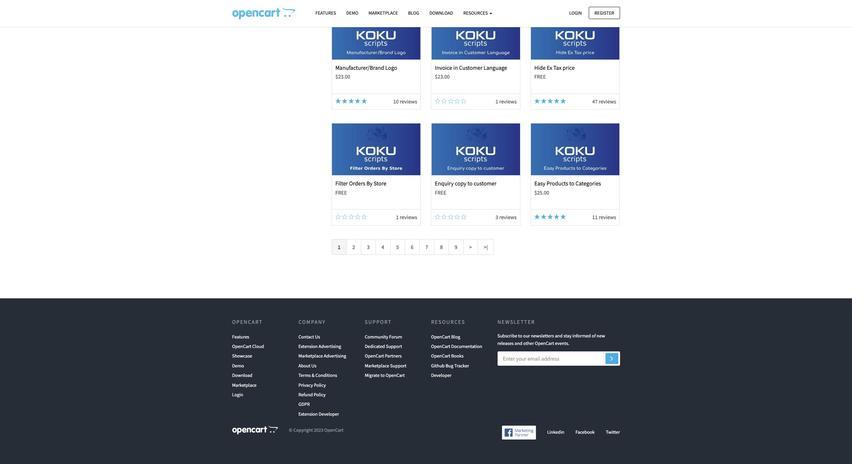 Task type: vqa. For each thing, say whether or not it's contained in the screenshot.
Customer
yes



Task type: locate. For each thing, give the bounding box(es) containing it.
0 horizontal spatial blog
[[408, 10, 420, 16]]

1 horizontal spatial download
[[430, 10, 454, 16]]

advertising down extension advertising link
[[324, 353, 347, 359]]

opencart down newsletters
[[535, 340, 555, 347]]

5 link
[[390, 239, 405, 255]]

linkedin
[[548, 429, 565, 435]]

0 vertical spatial and
[[555, 333, 563, 339]]

opencart
[[232, 318, 263, 325], [432, 334, 451, 340], [535, 340, 555, 347], [232, 344, 252, 350], [432, 344, 451, 350], [365, 353, 384, 359], [432, 353, 451, 359], [386, 373, 405, 379], [325, 427, 344, 433]]

us inside contact us link
[[315, 334, 320, 340]]

star light o image
[[461, 98, 467, 104], [342, 214, 348, 220], [435, 214, 441, 220], [455, 214, 460, 220]]

price
[[563, 64, 575, 71]]

download link for blog
[[425, 7, 459, 19]]

download
[[430, 10, 454, 16], [232, 373, 253, 379]]

2 horizontal spatial 1
[[496, 98, 499, 105]]

0 vertical spatial 1 reviews
[[496, 98, 517, 105]]

of
[[592, 333, 596, 339]]

extension down gdpr link
[[299, 411, 318, 417]]

free for enquiry
[[435, 189, 447, 196]]

11
[[593, 214, 598, 221]]

1 vertical spatial features
[[232, 334, 249, 340]]

1 horizontal spatial marketplace link
[[364, 7, 403, 19]]

marketplace down showcase link
[[232, 382, 257, 388]]

0 horizontal spatial 1
[[338, 244, 341, 251]]

1 horizontal spatial login link
[[564, 7, 588, 19]]

ex
[[547, 64, 553, 71]]

migrate
[[365, 373, 380, 379]]

8 link
[[434, 239, 449, 255]]

extension for extension advertising
[[299, 344, 318, 350]]

download right blog "link"
[[430, 10, 454, 16]]

1 vertical spatial 1 reviews
[[396, 214, 418, 221]]

opencart up github
[[432, 353, 451, 359]]

$23.00 inside manufacturer/brand logo $23.00
[[336, 73, 351, 80]]

opencart image
[[232, 426, 278, 435]]

us for about us
[[312, 363, 317, 369]]

reviews for invoice in customer language
[[500, 98, 517, 105]]

0 horizontal spatial 1 reviews
[[396, 214, 418, 221]]

1 for store
[[396, 214, 399, 221]]

manufacturer/brand logo $23.00
[[336, 64, 398, 80]]

download down showcase link
[[232, 373, 253, 379]]

1 vertical spatial demo link
[[232, 361, 244, 371]]

0 vertical spatial developer
[[432, 373, 452, 379]]

1 horizontal spatial 3
[[496, 214, 499, 221]]

1 vertical spatial 3
[[367, 244, 370, 251]]

opencart for opencart partners
[[365, 353, 384, 359]]

support down partners
[[391, 363, 407, 369]]

0 vertical spatial 1
[[496, 98, 499, 105]]

support for dedicated
[[386, 344, 403, 350]]

2 $23.00 from the left
[[435, 73, 450, 80]]

>| link
[[478, 239, 494, 255]]

1 horizontal spatial demo
[[347, 10, 359, 16]]

0 horizontal spatial features link
[[232, 332, 249, 342]]

opencart up opencart cloud
[[232, 318, 263, 325]]

0 horizontal spatial download link
[[232, 371, 253, 381]]

facebook
[[576, 429, 595, 435]]

and
[[555, 333, 563, 339], [515, 340, 523, 347]]

extension down contact us link
[[299, 344, 318, 350]]

showcase link
[[232, 352, 252, 361]]

star light o image up 8
[[435, 214, 441, 220]]

features link for opencart cloud
[[232, 332, 249, 342]]

2 vertical spatial support
[[391, 363, 407, 369]]

1 horizontal spatial login
[[570, 10, 582, 16]]

hide ex tax price image
[[532, 8, 620, 59]]

opencart down opencart blog link on the right bottom of page
[[432, 344, 451, 350]]

1 vertical spatial login link
[[232, 390, 243, 400]]

policy for refund policy
[[314, 392, 326, 398]]

0 horizontal spatial features
[[232, 334, 249, 340]]

community forum
[[365, 334, 403, 340]]

2 horizontal spatial free
[[535, 73, 546, 80]]

47
[[593, 98, 598, 105]]

0 vertical spatial download
[[430, 10, 454, 16]]

1 horizontal spatial demo link
[[341, 7, 364, 19]]

our
[[524, 333, 531, 339]]

to right copy
[[468, 180, 473, 187]]

1 vertical spatial support
[[386, 344, 403, 350]]

1 vertical spatial 1
[[396, 214, 399, 221]]

1 vertical spatial us
[[312, 363, 317, 369]]

register link
[[589, 7, 620, 19]]

login for login link to the left
[[232, 392, 243, 398]]

login for the top login link
[[570, 10, 582, 16]]

us right about
[[312, 363, 317, 369]]

opencart for opencart cloud
[[232, 344, 252, 350]]

in
[[454, 64, 458, 71]]

us up extension advertising at the bottom of the page
[[315, 334, 320, 340]]

free inside hide ex tax price free
[[535, 73, 546, 80]]

3 reviews
[[496, 214, 517, 221]]

0 vertical spatial policy
[[314, 382, 326, 388]]

and left other
[[515, 340, 523, 347]]

2 policy from the top
[[314, 392, 326, 398]]

1 vertical spatial extension
[[299, 411, 318, 417]]

reviews for easy products to categories
[[599, 214, 617, 221]]

0 horizontal spatial marketplace link
[[232, 381, 257, 390]]

enquiry copy to customer image
[[432, 124, 520, 175]]

1 vertical spatial download link
[[232, 371, 253, 381]]

0 vertical spatial login
[[570, 10, 582, 16]]

github bug tracker link
[[432, 361, 470, 371]]

opencart up opencart documentation
[[432, 334, 451, 340]]

reviews for enquiry copy to customer
[[500, 214, 517, 221]]

us for contact us
[[315, 334, 320, 340]]

contact us
[[299, 334, 320, 340]]

opencart books
[[432, 353, 464, 359]]

1 extension from the top
[[299, 344, 318, 350]]

1 vertical spatial login
[[232, 392, 243, 398]]

extension for extension developer
[[299, 411, 318, 417]]

marketplace up "migrate"
[[365, 363, 390, 369]]

free down filter
[[336, 189, 347, 196]]

language
[[484, 64, 508, 71]]

us inside about us link
[[312, 363, 317, 369]]

1 vertical spatial policy
[[314, 392, 326, 398]]

login
[[570, 10, 582, 16], [232, 392, 243, 398]]

and up events.
[[555, 333, 563, 339]]

1 left 2
[[338, 244, 341, 251]]

0 vertical spatial features
[[316, 10, 336, 16]]

3 for 3 reviews
[[496, 214, 499, 221]]

opencart inside subscribe to our newsletters and stay informed of new releases and other opencart events.
[[535, 340, 555, 347]]

$23.00 down invoice
[[435, 73, 450, 80]]

0 vertical spatial download link
[[425, 7, 459, 19]]

1 horizontal spatial 1
[[396, 214, 399, 221]]

features for demo
[[316, 10, 336, 16]]

0 horizontal spatial login
[[232, 392, 243, 398]]

1 horizontal spatial features link
[[311, 7, 341, 19]]

1 horizontal spatial free
[[435, 189, 447, 196]]

2 extension from the top
[[299, 411, 318, 417]]

easy products to categories link
[[535, 180, 602, 187]]

terms & conditions
[[299, 373, 337, 379]]

informed
[[573, 333, 591, 339]]

1 horizontal spatial 1 reviews
[[496, 98, 517, 105]]

hide ex tax price link
[[535, 64, 575, 71]]

facebook marketing partner image
[[502, 426, 537, 440]]

0 vertical spatial features link
[[311, 7, 341, 19]]

filter orders by store image
[[332, 124, 421, 175]]

about us link
[[299, 361, 317, 371]]

copy
[[455, 180, 467, 187]]

1 horizontal spatial $23.00
[[435, 73, 450, 80]]

migrate to opencart
[[365, 373, 405, 379]]

0 vertical spatial blog
[[408, 10, 420, 16]]

filter orders by store link
[[336, 180, 387, 187]]

showcase
[[232, 353, 252, 359]]

blog
[[408, 10, 420, 16], [452, 334, 461, 340]]

0 horizontal spatial free
[[336, 189, 347, 196]]

1 vertical spatial advertising
[[324, 353, 347, 359]]

resources
[[464, 10, 489, 16], [432, 318, 466, 325]]

free inside filter orders by store free
[[336, 189, 347, 196]]

9 link
[[449, 239, 464, 255]]

privacy policy link
[[299, 381, 326, 390]]

1 reviews for language
[[496, 98, 517, 105]]

0 vertical spatial advertising
[[319, 344, 341, 350]]

free down hide
[[535, 73, 546, 80]]

policy inside 'link'
[[314, 392, 326, 398]]

demo link
[[341, 7, 364, 19], [232, 361, 244, 371]]

newsletters
[[532, 333, 555, 339]]

1 vertical spatial and
[[515, 340, 523, 347]]

star light o image up the 2 link
[[342, 214, 348, 220]]

support up partners
[[386, 344, 403, 350]]

reviews for filter orders by store
[[400, 214, 418, 221]]

0 vertical spatial 3
[[496, 214, 499, 221]]

0 horizontal spatial download
[[232, 373, 253, 379]]

1 horizontal spatial features
[[316, 10, 336, 16]]

0 vertical spatial support
[[365, 318, 392, 325]]

bug
[[446, 363, 454, 369]]

6
[[411, 244, 414, 251]]

opencart right 2023
[[325, 427, 344, 433]]

8
[[440, 244, 443, 251]]

1 vertical spatial resources
[[432, 318, 466, 325]]

download link for demo
[[232, 371, 253, 381]]

1 down "language"
[[496, 98, 499, 105]]

categories
[[576, 180, 602, 187]]

terms
[[299, 373, 311, 379]]

migrate to opencart link
[[365, 371, 405, 381]]

developer up 2023
[[319, 411, 339, 417]]

customer
[[474, 180, 497, 187]]

refund
[[299, 392, 313, 398]]

1 horizontal spatial download link
[[425, 7, 459, 19]]

opencart for opencart documentation
[[432, 344, 451, 350]]

features for opencart cloud
[[232, 334, 249, 340]]

developer down github
[[432, 373, 452, 379]]

0 horizontal spatial demo
[[232, 363, 244, 369]]

1 horizontal spatial and
[[555, 333, 563, 339]]

4 link
[[376, 239, 391, 255]]

features link
[[311, 7, 341, 19], [232, 332, 249, 342]]

marketplace
[[369, 10, 398, 16], [299, 353, 323, 359], [365, 363, 390, 369], [232, 382, 257, 388]]

free down enquiry
[[435, 189, 447, 196]]

0 horizontal spatial $23.00
[[336, 73, 351, 80]]

0 vertical spatial us
[[315, 334, 320, 340]]

privacy policy
[[299, 382, 326, 388]]

advertising up marketplace advertising
[[319, 344, 341, 350]]

enquiry copy to customer free
[[435, 180, 497, 196]]

star light image
[[336, 98, 341, 104], [342, 98, 348, 104], [362, 98, 367, 104], [535, 98, 540, 104], [548, 98, 553, 104], [554, 214, 560, 220]]

1 vertical spatial developer
[[319, 411, 339, 417]]

free inside enquiry copy to customer free
[[435, 189, 447, 196]]

6 link
[[405, 239, 420, 255]]

policy down privacy policy link
[[314, 392, 326, 398]]

to left our
[[519, 333, 523, 339]]

policy for privacy policy
[[314, 382, 326, 388]]

opencart down the 'dedicated'
[[365, 353, 384, 359]]

star light o image
[[435, 98, 441, 104], [442, 98, 447, 104], [448, 98, 454, 104], [455, 98, 460, 104], [336, 214, 341, 220], [349, 214, 354, 220], [355, 214, 361, 220], [362, 214, 367, 220], [442, 214, 447, 220], [448, 214, 454, 220], [461, 214, 467, 220]]

0 vertical spatial extension
[[299, 344, 318, 350]]

to right products
[[570, 180, 575, 187]]

advertising for marketplace advertising
[[324, 353, 347, 359]]

free for filter
[[336, 189, 347, 196]]

1 vertical spatial features link
[[232, 332, 249, 342]]

support up community
[[365, 318, 392, 325]]

reviews
[[400, 98, 418, 105], [500, 98, 517, 105], [599, 98, 617, 105], [400, 214, 418, 221], [500, 214, 517, 221], [599, 214, 617, 221]]

about
[[299, 363, 311, 369]]

0 vertical spatial marketplace link
[[364, 7, 403, 19]]

policy down the terms & conditions link
[[314, 382, 326, 388]]

1 $23.00 from the left
[[336, 73, 351, 80]]

1 vertical spatial blog
[[452, 334, 461, 340]]

refund policy
[[299, 392, 326, 398]]

star light image
[[349, 98, 354, 104], [355, 98, 361, 104], [541, 98, 547, 104], [554, 98, 560, 104], [561, 98, 566, 104], [535, 214, 540, 220], [541, 214, 547, 220], [548, 214, 553, 220], [561, 214, 566, 220]]

0 horizontal spatial 3
[[367, 244, 370, 251]]

opencart cloud
[[232, 344, 264, 350]]

manufacturer/brand logo image
[[332, 8, 421, 59]]

extension
[[299, 344, 318, 350], [299, 411, 318, 417]]

$23.00 down manufacturer/brand
[[336, 73, 351, 80]]

1 policy from the top
[[314, 382, 326, 388]]

contact
[[299, 334, 314, 340]]

to inside easy products to categories $25.00
[[570, 180, 575, 187]]

opencart up showcase
[[232, 344, 252, 350]]

manufacturer/brand
[[336, 64, 385, 71]]

opencart partners
[[365, 353, 402, 359]]

1 up 5 "link"
[[396, 214, 399, 221]]

register
[[595, 10, 615, 16]]

10 reviews
[[394, 98, 418, 105]]

0 vertical spatial demo
[[347, 10, 359, 16]]

1 horizontal spatial developer
[[432, 373, 452, 379]]

opencart documentation
[[432, 344, 483, 350]]

customer
[[459, 64, 483, 71]]

3 link
[[361, 239, 376, 255]]

opencart for opencart
[[232, 318, 263, 325]]

&
[[312, 373, 315, 379]]

1
[[496, 98, 499, 105], [396, 214, 399, 221], [338, 244, 341, 251]]

1 vertical spatial download
[[232, 373, 253, 379]]



Task type: describe. For each thing, give the bounding box(es) containing it.
opencart blog link
[[432, 332, 461, 342]]

facebook link
[[576, 429, 595, 435]]

2
[[353, 244, 355, 251]]

filter
[[336, 180, 348, 187]]

invoice in customer language $23.00
[[435, 64, 508, 80]]

angle right image
[[611, 354, 614, 363]]

7 link
[[420, 239, 435, 255]]

marketplace support link
[[365, 361, 407, 371]]

>|
[[484, 244, 488, 251]]

extension developer
[[299, 411, 339, 417]]

0 horizontal spatial demo link
[[232, 361, 244, 371]]

5
[[397, 244, 399, 251]]

extension advertising
[[299, 344, 341, 350]]

twitter
[[606, 429, 620, 435]]

tax
[[554, 64, 562, 71]]

refund policy link
[[299, 390, 326, 400]]

2 link
[[347, 239, 362, 255]]

1 vertical spatial marketplace link
[[232, 381, 257, 390]]

dedicated support
[[365, 344, 403, 350]]

3 for 3
[[367, 244, 370, 251]]

reviews for manufacturer/brand logo
[[400, 98, 418, 105]]

1 horizontal spatial blog
[[452, 334, 461, 340]]

>
[[470, 244, 472, 251]]

by
[[367, 180, 373, 187]]

© copyright 2023 opencart
[[289, 427, 344, 433]]

hide ex tax price free
[[535, 64, 575, 80]]

download for blog
[[430, 10, 454, 16]]

10
[[394, 98, 399, 105]]

to down marketplace support link
[[381, 373, 385, 379]]

hide
[[535, 64, 546, 71]]

twitter link
[[606, 429, 620, 435]]

1 reviews for store
[[396, 214, 418, 221]]

newsletter
[[498, 318, 536, 325]]

2023
[[314, 427, 324, 433]]

marketplace advertising link
[[299, 352, 347, 361]]

0 vertical spatial demo link
[[341, 7, 364, 19]]

star light o image up 9 link
[[455, 214, 460, 220]]

dedicated support link
[[365, 342, 403, 352]]

books
[[452, 353, 464, 359]]

blog link
[[403, 7, 425, 19]]

Enter your email address text field
[[498, 352, 620, 366]]

terms & conditions link
[[299, 371, 337, 381]]

free for hide
[[535, 73, 546, 80]]

github
[[432, 363, 445, 369]]

easy
[[535, 180, 546, 187]]

cloud
[[252, 344, 264, 350]]

developer link
[[432, 371, 452, 381]]

opencart blog
[[432, 334, 461, 340]]

> link
[[464, 239, 479, 255]]

1 for language
[[496, 98, 499, 105]]

invoice in customer language image
[[432, 8, 520, 59]]

invoice in customer language link
[[435, 64, 508, 71]]

to inside subscribe to our newsletters and stay informed of new releases and other opencart events.
[[519, 333, 523, 339]]

invoice
[[435, 64, 453, 71]]

0 horizontal spatial login link
[[232, 390, 243, 400]]

copyright
[[294, 427, 313, 433]]

0 horizontal spatial developer
[[319, 411, 339, 417]]

1 vertical spatial demo
[[232, 363, 244, 369]]

gdpr link
[[299, 400, 310, 410]]

about us
[[299, 363, 317, 369]]

linkedin link
[[548, 429, 565, 435]]

star light o image down invoice in customer language $23.00
[[461, 98, 467, 104]]

0 horizontal spatial and
[[515, 340, 523, 347]]

opencart documentation link
[[432, 342, 483, 352]]

reviews for hide ex tax price
[[599, 98, 617, 105]]

orders
[[349, 180, 366, 187]]

forum
[[390, 334, 403, 340]]

easy products to categories image
[[532, 124, 620, 175]]

7
[[426, 244, 429, 251]]

0 vertical spatial login link
[[564, 7, 588, 19]]

products
[[547, 180, 569, 187]]

store
[[374, 180, 387, 187]]

9
[[455, 244, 458, 251]]

filter orders by store free
[[336, 180, 387, 196]]

new
[[597, 333, 606, 339]]

47 reviews
[[593, 98, 617, 105]]

extension advertising link
[[299, 342, 341, 352]]

opencart - marketplace image
[[232, 7, 295, 19]]

community
[[365, 334, 389, 340]]

download for demo
[[232, 373, 253, 379]]

opencart for opencart books
[[432, 353, 451, 359]]

marketplace advertising
[[299, 353, 347, 359]]

blog inside "link"
[[408, 10, 420, 16]]

partners
[[385, 353, 402, 359]]

enquiry
[[435, 180, 454, 187]]

subscribe to our newsletters and stay informed of new releases and other opencart events.
[[498, 333, 606, 347]]

$25.00
[[535, 189, 550, 196]]

advertising for extension advertising
[[319, 344, 341, 350]]

manufacturer/brand logo link
[[336, 64, 398, 71]]

marketplace up about us
[[299, 353, 323, 359]]

documentation
[[452, 344, 483, 350]]

opencart down marketplace support link
[[386, 373, 405, 379]]

$23.00 inside invoice in customer language $23.00
[[435, 73, 450, 80]]

0 vertical spatial resources
[[464, 10, 489, 16]]

privacy
[[299, 382, 313, 388]]

features link for demo
[[311, 7, 341, 19]]

company
[[299, 318, 326, 325]]

opencart for opencart blog
[[432, 334, 451, 340]]

marketplace left blog "link"
[[369, 10, 398, 16]]

github bug tracker
[[432, 363, 470, 369]]

2 vertical spatial 1
[[338, 244, 341, 251]]

conditions
[[316, 373, 337, 379]]

tracker
[[455, 363, 470, 369]]

opencart books link
[[432, 352, 464, 361]]

stay
[[564, 333, 572, 339]]

to inside enquiry copy to customer free
[[468, 180, 473, 187]]

4
[[382, 244, 385, 251]]

support for marketplace
[[391, 363, 407, 369]]

enquiry copy to customer link
[[435, 180, 497, 187]]

community forum link
[[365, 332, 403, 342]]



